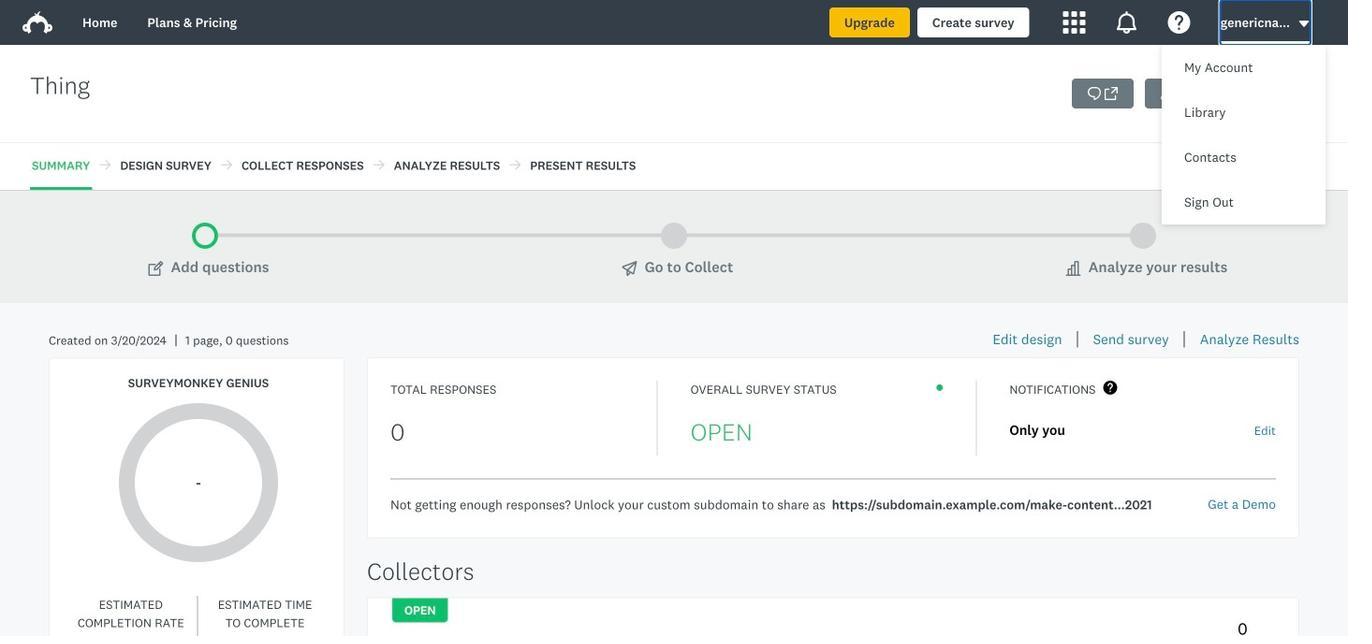 Task type: vqa. For each thing, say whether or not it's contained in the screenshot.
Brand logo
yes



Task type: describe. For each thing, give the bounding box(es) containing it.
help icon image
[[1168, 11, 1191, 34]]

pencilbox image
[[148, 261, 163, 276]]

notification center icon image
[[1116, 11, 1138, 34]]

chartbarvert image
[[1066, 261, 1081, 276]]

this link opens in a new tab image
[[1105, 87, 1118, 100]]

comment image
[[1088, 87, 1101, 100]]



Task type: locate. For each thing, give the bounding box(es) containing it.
brand logo image
[[22, 7, 52, 37], [22, 11, 52, 34]]

dropdown arrow icon image
[[1298, 17, 1311, 30], [1300, 21, 1310, 27]]

this link opens in a new tab image
[[1105, 87, 1118, 100]]

products icon image
[[1064, 11, 1086, 34], [1064, 11, 1086, 34]]

2 brand logo image from the top
[[22, 11, 52, 34]]

airplane image
[[622, 261, 637, 276]]

1 brand logo image from the top
[[22, 7, 52, 37]]



